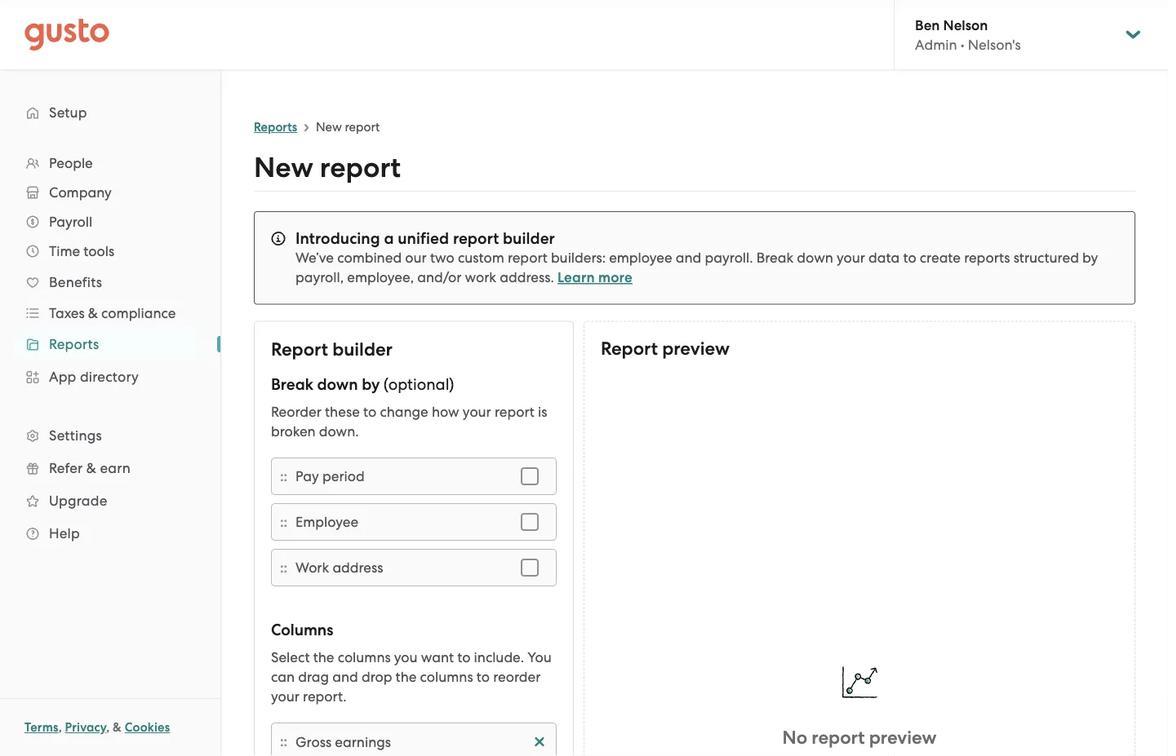 Task type: locate. For each thing, give the bounding box(es) containing it.
benefits link
[[16, 268, 204, 297]]

0 horizontal spatial preview
[[662, 338, 730, 360]]

and left payroll.
[[676, 250, 702, 266]]

pay period
[[296, 468, 365, 485]]

1 horizontal spatial ,
[[106, 721, 110, 736]]

home image
[[24, 18, 109, 51]]

taxes
[[49, 305, 85, 322]]

& left cookies button
[[113, 721, 122, 736]]

to inside the reorder these to change how your report is broken down.
[[363, 404, 377, 420]]

:: left employee
[[280, 514, 287, 530]]

app
[[49, 369, 76, 385]]

report up reorder
[[271, 338, 328, 360]]

cookies
[[125, 721, 170, 736]]

report builder
[[271, 338, 393, 360]]

to inside we've combined our two custom report builders: employee and payroll. break down your data to create reports structured by payroll, employee, and/or work address.
[[903, 250, 917, 266]]

work
[[465, 269, 496, 286]]

your right how
[[463, 404, 491, 420]]

gross
[[296, 734, 332, 750]]

nelson
[[944, 17, 988, 33]]

and inside we've combined our two custom report builders: employee and payroll. break down your data to create reports structured by payroll, employee, and/or work address.
[[676, 250, 702, 266]]

2 vertical spatial your
[[271, 689, 300, 705]]

0 vertical spatial reports link
[[254, 120, 297, 135]]

builder up break down by (optional)
[[332, 338, 393, 360]]

is
[[538, 404, 547, 420]]

columns up drop
[[338, 649, 391, 666]]

and inside select the columns you want to include. you can drag and drop the columns to reorder your report.
[[332, 669, 358, 685]]

no
[[783, 727, 808, 749]]

your inside we've combined our two custom report builders: employee and payroll. break down your data to create reports structured by payroll, employee, and/or work address.
[[837, 250, 865, 266]]

0 horizontal spatial your
[[271, 689, 300, 705]]

setup link
[[16, 98, 204, 127]]

1 vertical spatial new
[[254, 151, 313, 185]]

0 vertical spatial columns
[[338, 649, 391, 666]]

preview
[[662, 338, 730, 360], [869, 727, 937, 749]]

1 horizontal spatial break
[[757, 250, 794, 266]]

0 vertical spatial by
[[1083, 250, 1098, 266]]

by right structured
[[1083, 250, 1098, 266]]

2 :: from the top
[[280, 514, 287, 530]]

payroll,
[[296, 269, 344, 286]]

report for report preview
[[601, 338, 658, 360]]

app directory link
[[16, 363, 204, 392]]

0 horizontal spatial new
[[254, 151, 313, 185]]

1 horizontal spatial and
[[676, 250, 702, 266]]

compliance
[[101, 305, 176, 322]]

0 horizontal spatial reports link
[[16, 330, 204, 359]]

reports inside gusto navigation element
[[49, 336, 99, 353]]

down inside we've combined our two custom report builders: employee and payroll. break down your data to create reports structured by payroll, employee, and/or work address.
[[797, 250, 833, 266]]

pay
[[296, 468, 319, 485]]

the down the you
[[396, 669, 417, 685]]

:: for employee
[[280, 514, 287, 530]]

3 :: from the top
[[280, 559, 287, 576]]

to
[[903, 250, 917, 266], [363, 404, 377, 420], [457, 649, 471, 666], [477, 669, 490, 685]]

columns
[[271, 621, 333, 640]]

None checkbox
[[512, 458, 548, 494]]

time
[[49, 243, 80, 260]]

reorder
[[493, 669, 541, 685]]

0 vertical spatial and
[[676, 250, 702, 266]]

ben
[[915, 17, 940, 33]]

by left (optional)
[[362, 375, 380, 394]]

break up reorder
[[271, 375, 313, 394]]

0 vertical spatial new report
[[316, 120, 380, 134]]

we've combined our two custom report builders: employee and payroll. break down your data to create reports structured by payroll, employee, and/or work address.
[[296, 250, 1098, 286]]

&
[[88, 305, 98, 322], [86, 460, 96, 477], [113, 721, 122, 736]]

4 :: from the top
[[280, 734, 287, 750]]

0 horizontal spatial reports
[[49, 336, 99, 353]]

2 horizontal spatial your
[[837, 250, 865, 266]]

new report
[[316, 120, 380, 134], [254, 151, 401, 185]]

report
[[345, 120, 380, 134], [320, 151, 401, 185], [453, 229, 499, 248], [508, 250, 548, 266], [495, 404, 535, 420], [812, 727, 865, 749]]

, left "privacy"
[[58, 721, 62, 736]]

to right data
[[903, 250, 917, 266]]

1 horizontal spatial your
[[463, 404, 491, 420]]

, left cookies button
[[106, 721, 110, 736]]

2 vertical spatial &
[[113, 721, 122, 736]]

::
[[280, 468, 287, 485], [280, 514, 287, 530], [280, 559, 287, 576], [280, 734, 287, 750]]

data
[[869, 250, 900, 266]]

company button
[[16, 178, 204, 207]]

earn
[[100, 460, 131, 477]]

report down the more
[[601, 338, 658, 360]]

to right want
[[457, 649, 471, 666]]

report for report builder
[[271, 338, 328, 360]]

want
[[421, 649, 454, 666]]

include.
[[474, 649, 524, 666]]

:: for work address
[[280, 559, 287, 576]]

down up these
[[317, 375, 358, 394]]

introducing a unified report builder alert
[[254, 211, 1136, 305]]

0 vertical spatial builder
[[503, 229, 555, 248]]

your down can
[[271, 689, 300, 705]]

& inside dropdown button
[[88, 305, 98, 322]]

new
[[316, 120, 342, 134], [254, 151, 313, 185]]

0 horizontal spatial builder
[[332, 338, 393, 360]]

(optional)
[[384, 375, 454, 394]]

1 vertical spatial new report
[[254, 151, 401, 185]]

the
[[313, 649, 334, 666], [396, 669, 417, 685]]

None checkbox
[[512, 504, 548, 540], [512, 550, 548, 586], [512, 504, 548, 540], [512, 550, 548, 586]]

broken
[[271, 423, 316, 440]]

and up report.
[[332, 669, 358, 685]]

cookies button
[[125, 718, 170, 738]]

your inside the reorder these to change how your report is broken down.
[[463, 404, 491, 420]]

list
[[0, 149, 220, 550]]

upgrade link
[[16, 487, 204, 516]]

break right payroll.
[[757, 250, 794, 266]]

& right "taxes"
[[88, 305, 98, 322]]

1 horizontal spatial down
[[797, 250, 833, 266]]

0 vertical spatial preview
[[662, 338, 730, 360]]

more
[[598, 269, 633, 286]]

1 , from the left
[[58, 721, 62, 736]]

1 vertical spatial down
[[317, 375, 358, 394]]

refer & earn
[[49, 460, 131, 477]]

0 horizontal spatial report
[[271, 338, 328, 360]]

1 vertical spatial the
[[396, 669, 417, 685]]

0 vertical spatial break
[[757, 250, 794, 266]]

your left data
[[837, 250, 865, 266]]

1 horizontal spatial reports link
[[254, 120, 297, 135]]

0 vertical spatial new
[[316, 120, 342, 134]]

1 horizontal spatial builder
[[503, 229, 555, 248]]

to right these
[[363, 404, 377, 420]]

employee,
[[347, 269, 414, 286]]

columns
[[338, 649, 391, 666], [420, 669, 473, 685]]

1 vertical spatial break
[[271, 375, 313, 394]]

builder
[[503, 229, 555, 248], [332, 338, 393, 360]]

1 horizontal spatial by
[[1083, 250, 1098, 266]]

builder up the address.
[[503, 229, 555, 248]]

:: left gross
[[280, 734, 287, 750]]

0 horizontal spatial break
[[271, 375, 313, 394]]

people button
[[16, 149, 204, 178]]

by
[[1083, 250, 1098, 266], [362, 375, 380, 394]]

1 horizontal spatial reports
[[254, 120, 297, 135]]

,
[[58, 721, 62, 736], [106, 721, 110, 736]]

break
[[757, 250, 794, 266], [271, 375, 313, 394]]

& for compliance
[[88, 305, 98, 322]]

:: left work
[[280, 559, 287, 576]]

1 vertical spatial by
[[362, 375, 380, 394]]

custom
[[458, 250, 504, 266]]

columns down want
[[420, 669, 473, 685]]

0 vertical spatial down
[[797, 250, 833, 266]]

settings
[[49, 428, 102, 444]]

learn more link
[[558, 269, 633, 286]]

0 horizontal spatial columns
[[338, 649, 391, 666]]

& for earn
[[86, 460, 96, 477]]

1 horizontal spatial report
[[601, 338, 658, 360]]

0 vertical spatial &
[[88, 305, 98, 322]]

two
[[430, 250, 455, 266]]

1 report from the left
[[271, 338, 328, 360]]

& left earn
[[86, 460, 96, 477]]

your
[[837, 250, 865, 266], [463, 404, 491, 420], [271, 689, 300, 705]]

report
[[271, 338, 328, 360], [601, 338, 658, 360]]

list containing people
[[0, 149, 220, 550]]

the up the drag
[[313, 649, 334, 666]]

reports link
[[254, 120, 297, 135], [16, 330, 204, 359]]

1 vertical spatial reports
[[49, 336, 99, 353]]

1 vertical spatial &
[[86, 460, 96, 477]]

reorder
[[271, 404, 322, 420]]

1 vertical spatial columns
[[420, 669, 473, 685]]

1 :: from the top
[[280, 468, 287, 485]]

create
[[920, 250, 961, 266]]

1 vertical spatial your
[[463, 404, 491, 420]]

0 vertical spatial your
[[837, 250, 865, 266]]

2 report from the left
[[601, 338, 658, 360]]

1 vertical spatial and
[[332, 669, 358, 685]]

and/or
[[417, 269, 462, 286]]

0 horizontal spatial and
[[332, 669, 358, 685]]

by inside we've combined our two custom report builders: employee and payroll. break down your data to create reports structured by payroll, employee, and/or work address.
[[1083, 250, 1098, 266]]

and
[[676, 250, 702, 266], [332, 669, 358, 685]]

down left data
[[797, 250, 833, 266]]

drag
[[298, 669, 329, 685]]

your inside select the columns you want to include. you can drag and drop the columns to reorder your report.
[[271, 689, 300, 705]]

0 horizontal spatial the
[[313, 649, 334, 666]]

0 vertical spatial the
[[313, 649, 334, 666]]

:: left pay
[[280, 468, 287, 485]]

0 horizontal spatial ,
[[58, 721, 62, 736]]

1 horizontal spatial preview
[[869, 727, 937, 749]]



Task type: vqa. For each thing, say whether or not it's contained in the screenshot.
Column Content Element
yes



Task type: describe. For each thing, give the bounding box(es) containing it.
report inside we've combined our two custom report builders: employee and payroll. break down your data to create reports structured by payroll, employee, and/or work address.
[[508, 250, 548, 266]]

gusto navigation element
[[0, 70, 220, 576]]

you
[[528, 649, 552, 666]]

benefits
[[49, 274, 102, 291]]

terms , privacy , & cookies
[[24, 721, 170, 736]]

nelson's
[[968, 37, 1021, 53]]

introducing
[[296, 229, 380, 248]]

employee
[[296, 514, 358, 530]]

payroll
[[49, 214, 92, 230]]

admin
[[915, 37, 957, 53]]

upgrade
[[49, 493, 107, 509]]

report inside the reorder these to change how your report is broken down.
[[495, 404, 535, 420]]

2 , from the left
[[106, 721, 110, 736]]

work
[[296, 560, 329, 576]]

introducing a unified report builder
[[296, 229, 555, 248]]

setup
[[49, 105, 87, 121]]

can
[[271, 669, 295, 685]]

terms link
[[24, 721, 58, 736]]

terms
[[24, 721, 58, 736]]

•
[[961, 37, 965, 53]]

reorder these to change how your report is broken down.
[[271, 404, 547, 440]]

help link
[[16, 519, 204, 549]]

:: for gross earnings
[[280, 734, 287, 750]]

payroll button
[[16, 207, 204, 237]]

builder inside alert
[[503, 229, 555, 248]]

you
[[394, 649, 418, 666]]

to down "include."
[[477, 669, 490, 685]]

tools
[[84, 243, 114, 260]]

how
[[432, 404, 459, 420]]

learn more
[[558, 269, 633, 286]]

0 horizontal spatial by
[[362, 375, 380, 394]]

our
[[405, 250, 427, 266]]

0 horizontal spatial down
[[317, 375, 358, 394]]

down.
[[319, 423, 359, 440]]

refer
[[49, 460, 83, 477]]

no report preview
[[783, 727, 937, 749]]

earnings
[[335, 734, 391, 750]]

report preview
[[601, 338, 730, 360]]

we've
[[296, 250, 334, 266]]

period
[[322, 468, 365, 485]]

reports
[[964, 250, 1010, 266]]

select
[[271, 649, 310, 666]]

1 vertical spatial preview
[[869, 727, 937, 749]]

privacy link
[[65, 721, 106, 736]]

payroll.
[[705, 250, 753, 266]]

1 horizontal spatial columns
[[420, 669, 473, 685]]

unified
[[398, 229, 449, 248]]

company
[[49, 185, 112, 201]]

directory
[[80, 369, 139, 385]]

change
[[380, 404, 428, 420]]

column content element
[[296, 732, 548, 752]]

1 vertical spatial builder
[[332, 338, 393, 360]]

time tools button
[[16, 237, 204, 266]]

work address
[[296, 560, 383, 576]]

gross earnings
[[296, 734, 391, 750]]

app directory
[[49, 369, 139, 385]]

settings link
[[16, 421, 204, 451]]

report.
[[303, 689, 347, 705]]

address.
[[500, 269, 554, 286]]

learn
[[558, 269, 595, 286]]

break down by (optional)
[[271, 375, 454, 394]]

drop
[[362, 669, 392, 685]]

time tools
[[49, 243, 114, 260]]

refer & earn link
[[16, 454, 204, 483]]

these
[[325, 404, 360, 420]]

1 vertical spatial reports link
[[16, 330, 204, 359]]

1 horizontal spatial new
[[316, 120, 342, 134]]

address
[[333, 560, 383, 576]]

ben nelson admin • nelson's
[[915, 17, 1021, 53]]

a
[[384, 229, 394, 248]]

break inside we've combined our two custom report builders: employee and payroll. break down your data to create reports structured by payroll, employee, and/or work address.
[[757, 250, 794, 266]]

structured
[[1014, 250, 1079, 266]]

taxes & compliance button
[[16, 299, 204, 328]]

combined
[[337, 250, 402, 266]]

builders:
[[551, 250, 606, 266]]

employee
[[609, 250, 672, 266]]

taxes & compliance
[[49, 305, 176, 322]]

privacy
[[65, 721, 106, 736]]

select the columns you want to include. you can drag and drop the columns to reorder your report.
[[271, 649, 552, 705]]

people
[[49, 155, 93, 171]]

1 horizontal spatial the
[[396, 669, 417, 685]]

:: for pay period
[[280, 468, 287, 485]]

0 vertical spatial reports
[[254, 120, 297, 135]]



